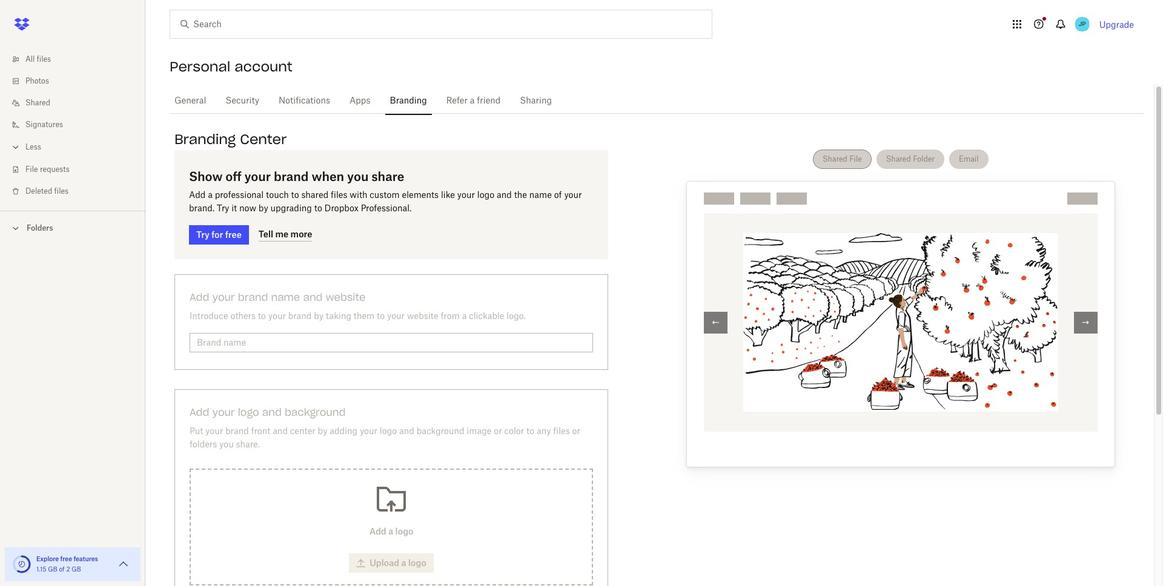 Task type: describe. For each thing, give the bounding box(es) containing it.
email button
[[950, 150, 989, 169]]

professional
[[215, 192, 264, 200]]

refer a friend tab
[[442, 87, 506, 116]]

apps tab
[[345, 87, 375, 116]]

upgrading
[[271, 205, 312, 213]]

quota usage element
[[12, 555, 32, 575]]

of inside add a professional touch to shared files with custom elements like your logo and the name of your brand. try it now by upgrading to dropbox professional.
[[554, 192, 562, 200]]

try for free
[[196, 230, 242, 240]]

custom
[[370, 192, 400, 200]]

add a professional touch to shared files with custom elements like your logo and the name of your brand. try it now by upgrading to dropbox professional.
[[189, 192, 582, 213]]

files inside put your brand front and center by adding your logo and background image or color to any files or folders you share.
[[554, 428, 570, 436]]

by inside put your brand front and center by adding your logo and background image or color to any files or folders you share.
[[318, 428, 328, 436]]

upgrade link
[[1100, 19, 1135, 29]]

1 or from the left
[[494, 428, 502, 436]]

color
[[505, 428, 524, 436]]

add for add your logo and background
[[190, 407, 209, 419]]

1 vertical spatial website
[[407, 313, 439, 321]]

taking
[[326, 313, 352, 321]]

account
[[235, 58, 293, 75]]

and inside add a professional touch to shared files with custom elements like your logo and the name of your brand. try it now by upgrading to dropbox professional.
[[497, 192, 512, 200]]

branding center
[[175, 131, 287, 148]]

branding for branding
[[390, 97, 427, 105]]

the
[[514, 192, 527, 200]]

file inside "list"
[[25, 166, 38, 173]]

file requests link
[[10, 159, 145, 181]]

to up upgrading on the left top of page
[[291, 192, 299, 200]]

shared link
[[10, 92, 145, 114]]

←
[[712, 318, 720, 328]]

a for friend
[[470, 97, 475, 105]]

image
[[467, 428, 492, 436]]

brand.
[[189, 205, 215, 213]]

adding
[[330, 428, 358, 436]]

signatures link
[[10, 114, 145, 136]]

me
[[275, 229, 289, 239]]

shared for shared file
[[823, 155, 848, 164]]

general tab
[[170, 87, 211, 116]]

explore free features 1.15 gb of 2 gb
[[36, 556, 98, 573]]

2 or from the left
[[572, 428, 581, 436]]

dropbox image
[[10, 12, 34, 36]]

logo.
[[507, 313, 526, 321]]

shared for shared folder
[[887, 155, 911, 164]]

a for professional
[[208, 192, 213, 200]]

sharing tab
[[515, 87, 557, 116]]

now
[[239, 205, 256, 213]]

name inside add a professional touch to shared files with custom elements like your logo and the name of your brand. try it now by upgrading to dropbox professional.
[[530, 192, 552, 200]]

introduce others to your brand by taking them to your website from a clickable logo.
[[190, 313, 526, 321]]

notifications tab
[[274, 87, 335, 116]]

email
[[959, 155, 979, 164]]

→
[[1082, 318, 1090, 328]]

from
[[441, 313, 460, 321]]

0 vertical spatial website
[[326, 292, 366, 304]]

less
[[25, 144, 41, 151]]

tell me more button
[[259, 227, 312, 242]]

deleted files
[[25, 188, 69, 195]]

clickable
[[469, 313, 505, 321]]

refer a friend
[[447, 97, 501, 105]]

security
[[226, 97, 259, 105]]

refer
[[447, 97, 468, 105]]

share.
[[236, 441, 260, 450]]

signatures
[[25, 121, 63, 128]]

shared
[[301, 192, 329, 200]]

others
[[231, 313, 256, 321]]

photos link
[[10, 70, 145, 92]]

2
[[66, 567, 70, 573]]

folder
[[913, 155, 935, 164]]

add your brand name and website
[[190, 292, 366, 304]]

dropbox
[[325, 205, 359, 213]]

folders
[[190, 441, 217, 450]]

brand up touch
[[274, 169, 309, 184]]

shared folder button
[[877, 150, 945, 169]]

branding for branding center
[[175, 131, 236, 148]]

general
[[175, 97, 206, 105]]

tell
[[259, 229, 273, 239]]

jp button
[[1073, 15, 1093, 34]]

share
[[372, 169, 405, 184]]

shared folder
[[887, 155, 935, 164]]

logo inside add a professional touch to shared files with custom elements like your logo and the name of your brand. try it now by upgrading to dropbox professional.
[[477, 192, 495, 200]]

personal account
[[170, 58, 293, 75]]

file requests
[[25, 166, 70, 173]]

front
[[251, 428, 271, 436]]

photos
[[25, 78, 49, 85]]

add your logo and background
[[190, 407, 346, 419]]

friend
[[477, 97, 501, 105]]

more
[[291, 229, 312, 239]]

try inside the try for free button
[[196, 230, 210, 240]]

0 horizontal spatial name
[[271, 292, 300, 304]]

2 vertical spatial a
[[462, 313, 467, 321]]

personal
[[170, 58, 230, 75]]

to down the shared
[[314, 205, 322, 213]]



Task type: vqa. For each thing, say whether or not it's contained in the screenshot.
Apps
yes



Task type: locate. For each thing, give the bounding box(es) containing it.
1 vertical spatial logo
[[238, 407, 259, 419]]

them
[[354, 313, 375, 321]]

try
[[217, 205, 229, 213], [196, 230, 210, 240]]

by left taking
[[314, 313, 324, 321]]

list containing all files
[[0, 41, 145, 211]]

put
[[190, 428, 203, 436]]

0 vertical spatial you
[[347, 169, 369, 184]]

free right the 'for'
[[225, 230, 242, 240]]

branding tab
[[385, 87, 432, 116]]

deleted files link
[[10, 181, 145, 202]]

gb right 2
[[72, 567, 81, 573]]

file inside button
[[850, 155, 862, 164]]

files inside add a professional touch to shared files with custom elements like your logo and the name of your brand. try it now by upgrading to dropbox professional.
[[331, 192, 348, 200]]

sharing
[[520, 97, 552, 105]]

0 horizontal spatial background
[[285, 407, 346, 419]]

0 vertical spatial free
[[225, 230, 242, 240]]

introduce
[[190, 313, 228, 321]]

0 vertical spatial by
[[259, 205, 268, 213]]

try for free button
[[189, 225, 249, 245]]

gb
[[48, 567, 57, 573], [72, 567, 81, 573]]

by
[[259, 205, 268, 213], [314, 313, 324, 321], [318, 428, 328, 436]]

list
[[0, 41, 145, 211]]

1 horizontal spatial try
[[217, 205, 229, 213]]

all
[[25, 56, 35, 63]]

branding right apps
[[390, 97, 427, 105]]

elements
[[402, 192, 439, 200]]

it
[[232, 205, 237, 213]]

1 vertical spatial by
[[314, 313, 324, 321]]

to
[[291, 192, 299, 200], [314, 205, 322, 213], [258, 313, 266, 321], [377, 313, 385, 321], [527, 428, 535, 436]]

1.15
[[36, 567, 46, 573]]

1 vertical spatial background
[[417, 428, 465, 436]]

1 vertical spatial add
[[190, 292, 209, 304]]

all files link
[[10, 48, 145, 70]]

website up taking
[[326, 292, 366, 304]]

0 horizontal spatial of
[[59, 567, 65, 573]]

0 vertical spatial file
[[850, 155, 862, 164]]

branding
[[390, 97, 427, 105], [175, 131, 236, 148]]

apps
[[350, 97, 371, 105]]

add inside add a professional touch to shared files with custom elements like your logo and the name of your brand. try it now by upgrading to dropbox professional.
[[189, 192, 206, 200]]

shared file button
[[813, 150, 872, 169]]

file down less
[[25, 166, 38, 173]]

brand up others
[[238, 292, 268, 304]]

to right them
[[377, 313, 385, 321]]

to inside put your brand front and center by adding your logo and background image or color to any files or folders you share.
[[527, 428, 535, 436]]

files right any
[[554, 428, 570, 436]]

add up brand.
[[189, 192, 206, 200]]

files right all
[[37, 56, 51, 63]]

like
[[441, 192, 455, 200]]

security tab
[[221, 87, 264, 116]]

show
[[189, 169, 223, 184]]

2 vertical spatial by
[[318, 428, 328, 436]]

a inside tab
[[470, 97, 475, 105]]

center
[[240, 131, 287, 148]]

to right others
[[258, 313, 266, 321]]

try left it
[[217, 205, 229, 213]]

shared inside 'button'
[[887, 155, 911, 164]]

a up brand.
[[208, 192, 213, 200]]

branding inside tab
[[390, 97, 427, 105]]

show off your brand when you share
[[189, 169, 405, 184]]

0 horizontal spatial branding
[[175, 131, 236, 148]]

a right from
[[462, 313, 467, 321]]

1 horizontal spatial shared
[[823, 155, 848, 164]]

explore
[[36, 556, 59, 563]]

files
[[37, 56, 51, 63], [54, 188, 69, 195], [331, 192, 348, 200], [554, 428, 570, 436]]

1 horizontal spatial logo
[[380, 428, 397, 436]]

folders
[[27, 224, 53, 233]]

0 vertical spatial name
[[530, 192, 552, 200]]

0 horizontal spatial gb
[[48, 567, 57, 573]]

brand inside put your brand front and center by adding your logo and background image or color to any files or folders you share.
[[225, 428, 249, 436]]

touch
[[266, 192, 289, 200]]

of left 2
[[59, 567, 65, 573]]

1 vertical spatial file
[[25, 166, 38, 173]]

0 horizontal spatial logo
[[238, 407, 259, 419]]

0 horizontal spatial shared
[[25, 99, 50, 107]]

to left any
[[527, 428, 535, 436]]

shared inside button
[[823, 155, 848, 164]]

free inside button
[[225, 230, 242, 240]]

notifications
[[279, 97, 330, 105]]

add up introduce
[[190, 292, 209, 304]]

file
[[850, 155, 862, 164], [25, 166, 38, 173]]

1 vertical spatial name
[[271, 292, 300, 304]]

branding up 'show' on the top left
[[175, 131, 236, 148]]

brand
[[274, 169, 309, 184], [238, 292, 268, 304], [288, 313, 312, 321], [225, 428, 249, 436]]

0 vertical spatial logo
[[477, 192, 495, 200]]

1 horizontal spatial name
[[530, 192, 552, 200]]

add up the put
[[190, 407, 209, 419]]

0 horizontal spatial free
[[60, 556, 72, 563]]

file left shared folder
[[850, 155, 862, 164]]

you
[[347, 169, 369, 184], [219, 441, 234, 450]]

of right the
[[554, 192, 562, 200]]

2 horizontal spatial shared
[[887, 155, 911, 164]]

1 horizontal spatial file
[[850, 155, 862, 164]]

logo
[[477, 192, 495, 200], [238, 407, 259, 419], [380, 428, 397, 436]]

logo inside put your brand front and center by adding your logo and background image or color to any files or folders you share.
[[380, 428, 397, 436]]

1 horizontal spatial branding
[[390, 97, 427, 105]]

2 vertical spatial add
[[190, 407, 209, 419]]

1 vertical spatial try
[[196, 230, 210, 240]]

1 horizontal spatial website
[[407, 313, 439, 321]]

1 vertical spatial a
[[208, 192, 213, 200]]

a inside add a professional touch to shared files with custom elements like your logo and the name of your brand. try it now by upgrading to dropbox professional.
[[208, 192, 213, 200]]

shared inside "list"
[[25, 99, 50, 107]]

0 horizontal spatial try
[[196, 230, 210, 240]]

center
[[290, 428, 316, 436]]

0 vertical spatial of
[[554, 192, 562, 200]]

website
[[326, 292, 366, 304], [407, 313, 439, 321]]

logo right adding
[[380, 428, 397, 436]]

shared file
[[823, 155, 862, 164]]

brand up share.
[[225, 428, 249, 436]]

1 horizontal spatial or
[[572, 428, 581, 436]]

1 horizontal spatial gb
[[72, 567, 81, 573]]

0 vertical spatial try
[[217, 205, 229, 213]]

1 vertical spatial you
[[219, 441, 234, 450]]

professional.
[[361, 205, 412, 213]]

all files
[[25, 56, 51, 63]]

0 horizontal spatial file
[[25, 166, 38, 173]]

or left color
[[494, 428, 502, 436]]

free up 2
[[60, 556, 72, 563]]

any
[[537, 428, 551, 436]]

jp
[[1079, 20, 1087, 28]]

background left image
[[417, 428, 465, 436]]

2 vertical spatial logo
[[380, 428, 397, 436]]

Search text field
[[193, 18, 687, 31]]

name
[[530, 192, 552, 200], [271, 292, 300, 304]]

with
[[350, 192, 368, 200]]

tab list containing general
[[170, 85, 1145, 116]]

1 vertical spatial free
[[60, 556, 72, 563]]

1 horizontal spatial a
[[462, 313, 467, 321]]

background inside put your brand front and center by adding your logo and background image or color to any files or folders you share.
[[417, 428, 465, 436]]

shared for shared
[[25, 99, 50, 107]]

by right center
[[318, 428, 328, 436]]

deleted
[[25, 188, 52, 195]]

by inside add a professional touch to shared files with custom elements like your logo and the name of your brand. try it now by upgrading to dropbox professional.
[[259, 205, 268, 213]]

background up center
[[285, 407, 346, 419]]

when
[[312, 169, 344, 184]]

logo left the
[[477, 192, 495, 200]]

2 gb from the left
[[72, 567, 81, 573]]

add for add your brand name and website
[[190, 292, 209, 304]]

gb right the 1.15
[[48, 567, 57, 573]]

1 gb from the left
[[48, 567, 57, 573]]

free
[[225, 230, 242, 240], [60, 556, 72, 563]]

by right "now" on the left top of the page
[[259, 205, 268, 213]]

files up dropbox
[[331, 192, 348, 200]]

1 vertical spatial branding
[[175, 131, 236, 148]]

0 horizontal spatial or
[[494, 428, 502, 436]]

website left from
[[407, 313, 439, 321]]

background
[[285, 407, 346, 419], [417, 428, 465, 436]]

tab list
[[170, 85, 1145, 116]]

features
[[74, 556, 98, 563]]

requests
[[40, 166, 70, 173]]

Brand name input text field
[[197, 336, 586, 350]]

0 vertical spatial add
[[189, 192, 206, 200]]

free inside explore free features 1.15 gb of 2 gb
[[60, 556, 72, 563]]

1 horizontal spatial of
[[554, 192, 562, 200]]

files right "deleted"
[[54, 188, 69, 195]]

off
[[226, 169, 242, 184]]

you left share.
[[219, 441, 234, 450]]

a right refer
[[470, 97, 475, 105]]

you inside put your brand front and center by adding your logo and background image or color to any files or folders you share.
[[219, 441, 234, 450]]

0 vertical spatial branding
[[390, 97, 427, 105]]

try left the 'for'
[[196, 230, 210, 240]]

add for add a professional touch to shared files with custom elements like your logo and the name of your brand. try it now by upgrading to dropbox professional.
[[189, 192, 206, 200]]

brand down add your brand name and website
[[288, 313, 312, 321]]

folders button
[[0, 219, 145, 237]]

your
[[245, 169, 271, 184], [457, 192, 475, 200], [564, 192, 582, 200], [212, 292, 235, 304], [268, 313, 286, 321], [387, 313, 405, 321], [212, 407, 235, 419], [205, 428, 223, 436], [360, 428, 378, 436]]

0 vertical spatial a
[[470, 97, 475, 105]]

upgrade
[[1100, 19, 1135, 29]]

tell me more
[[259, 229, 312, 239]]

0 horizontal spatial a
[[208, 192, 213, 200]]

1 vertical spatial of
[[59, 567, 65, 573]]

2 horizontal spatial a
[[470, 97, 475, 105]]

0 horizontal spatial website
[[326, 292, 366, 304]]

for
[[212, 230, 223, 240]]

or right any
[[572, 428, 581, 436]]

0 vertical spatial background
[[285, 407, 346, 419]]

2 horizontal spatial logo
[[477, 192, 495, 200]]

1 horizontal spatial background
[[417, 428, 465, 436]]

logo up front at left bottom
[[238, 407, 259, 419]]

1 horizontal spatial free
[[225, 230, 242, 240]]

of inside explore free features 1.15 gb of 2 gb
[[59, 567, 65, 573]]

1 horizontal spatial you
[[347, 169, 369, 184]]

you up with
[[347, 169, 369, 184]]

and
[[497, 192, 512, 200], [303, 292, 323, 304], [262, 407, 282, 419], [273, 428, 288, 436], [399, 428, 414, 436]]

0 horizontal spatial you
[[219, 441, 234, 450]]

put your brand front and center by adding your logo and background image or color to any files or folders you share.
[[190, 428, 581, 450]]

or
[[494, 428, 502, 436], [572, 428, 581, 436]]

try inside add a professional touch to shared files with custom elements like your logo and the name of your brand. try it now by upgrading to dropbox professional.
[[217, 205, 229, 213]]

less image
[[10, 141, 22, 153]]



